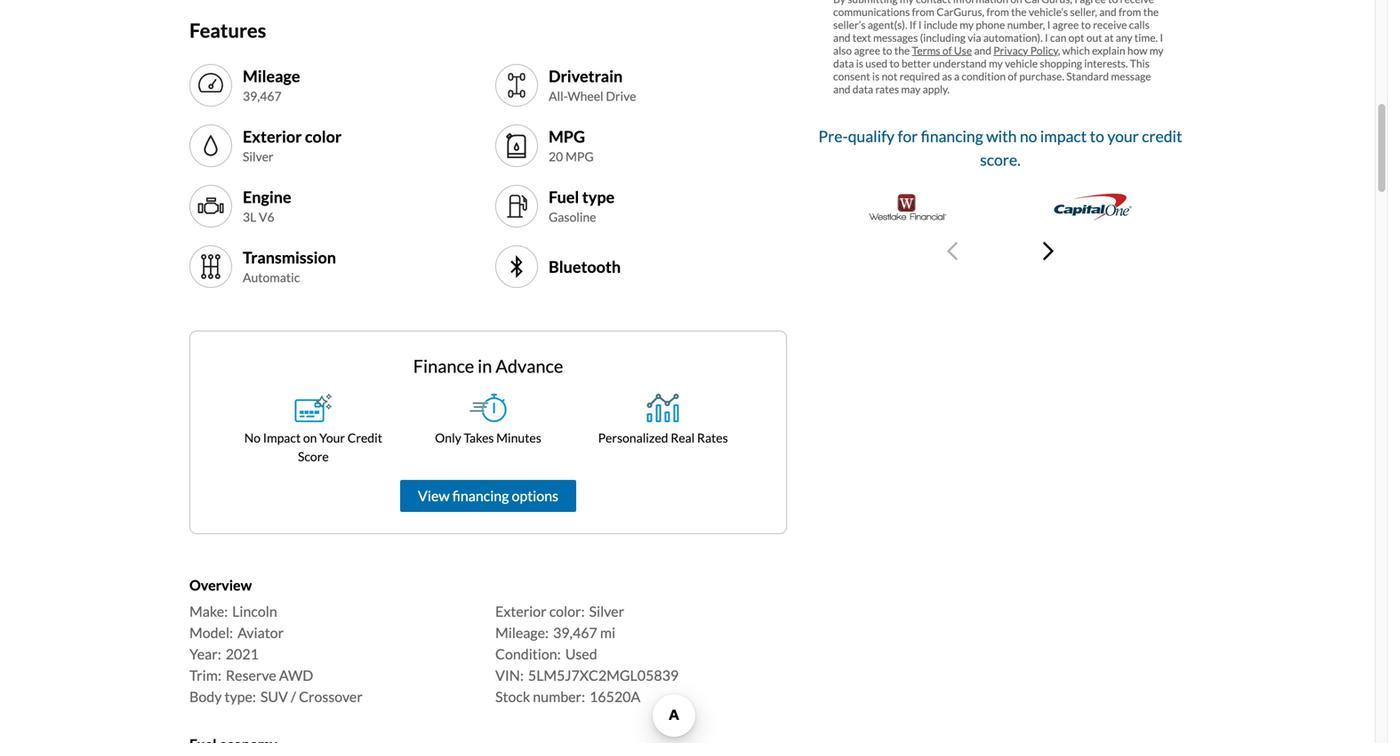 Task type: describe. For each thing, give the bounding box(es) containing it.
fuel type gasoline
[[549, 187, 615, 225]]

mileage:
[[495, 624, 549, 642]]

0 vertical spatial receive
[[1120, 0, 1154, 5]]

and inside , which explain how my data is used to better understand my vehicle shopping interests. this consent is not required as a condition of purchase. standard message and data rates may apply.
[[833, 82, 851, 95]]

, which explain how my data is used to better understand my vehicle shopping interests. this consent is not required as a condition of purchase. standard message and data rates may apply.
[[833, 44, 1164, 95]]

text
[[853, 31, 871, 44]]

aviator
[[237, 624, 284, 642]]

qualify
[[848, 127, 895, 145]]

color:
[[549, 603, 585, 620]]

view financing options
[[418, 487, 558, 505]]

wheel
[[568, 89, 603, 104]]

no
[[1020, 127, 1037, 145]]

transmission automatic
[[243, 248, 336, 285]]

of inside , which explain how my data is used to better understand my vehicle shopping interests. this consent is not required as a condition of purchase. standard message and data rates may apply.
[[1008, 70, 1017, 82]]

1 horizontal spatial cargurus,
[[1024, 0, 1072, 5]]

exterior for color:
[[495, 603, 547, 620]]

via
[[968, 31, 981, 44]]

number,
[[1007, 18, 1045, 31]]

my right how
[[1150, 44, 1164, 57]]

pre-
[[818, 127, 848, 145]]

make: lincoln model: aviator year: 2021 trim: reserve awd body type: suv / crossover
[[189, 603, 363, 706]]

time.
[[1135, 31, 1158, 44]]

phone
[[976, 18, 1005, 31]]

automation).
[[983, 31, 1043, 44]]

lincoln
[[232, 603, 277, 620]]

explain
[[1092, 44, 1125, 57]]

seller,
[[1070, 5, 1097, 18]]

a
[[954, 70, 960, 82]]

vehicle's
[[1029, 5, 1068, 18]]

1 from from the left
[[912, 5, 935, 18]]

personalized real rates
[[598, 430, 728, 446]]

finance in advance
[[413, 356, 563, 377]]

/
[[291, 688, 296, 706]]

any
[[1116, 31, 1132, 44]]

color
[[305, 127, 342, 146]]

impact
[[263, 430, 301, 446]]

submitting
[[848, 0, 898, 5]]

3l
[[243, 210, 256, 225]]

suv
[[260, 688, 288, 706]]

only takes minutes
[[435, 430, 541, 446]]

0 vertical spatial data
[[833, 57, 854, 70]]

no impact on your credit score
[[244, 430, 382, 464]]

0 horizontal spatial is
[[856, 57, 863, 70]]

may
[[901, 82, 921, 95]]

drive
[[606, 89, 636, 104]]

view financing options button
[[400, 480, 576, 512]]

calls
[[1129, 18, 1150, 31]]

my up if at the right
[[900, 0, 914, 5]]

mpg 20 mpg
[[549, 127, 594, 164]]

to inside , which explain how my data is used to better understand my vehicle shopping interests. this consent is not required as a condition of purchase. standard message and data rates may apply.
[[890, 57, 900, 70]]

,
[[1058, 44, 1060, 57]]

transmission image
[[197, 253, 225, 281]]

bluetooth image
[[502, 253, 531, 281]]

credit
[[1142, 127, 1182, 145]]

type:
[[225, 688, 256, 706]]

gasoline
[[549, 210, 596, 225]]

0 vertical spatial mpg
[[549, 127, 585, 146]]

to inside pre-qualify for financing with no impact to your credit score.
[[1090, 127, 1104, 145]]

trim:
[[189, 667, 221, 684]]

credit
[[347, 430, 382, 446]]

mpg image
[[502, 132, 531, 160]]

condition
[[962, 70, 1006, 82]]

make:
[[189, 603, 228, 620]]

16520a
[[590, 688, 641, 706]]

interests.
[[1084, 57, 1128, 70]]

also
[[833, 44, 852, 57]]

by
[[833, 0, 846, 5]]

0 vertical spatial agree
[[1080, 0, 1106, 5]]

chevron left image
[[947, 240, 958, 262]]

20
[[549, 149, 563, 164]]

transmission
[[243, 248, 336, 267]]

messages
[[873, 31, 918, 44]]

used
[[565, 646, 597, 663]]

overview
[[189, 577, 252, 594]]

for
[[898, 127, 918, 145]]

reserve
[[226, 667, 276, 684]]

on inside by submitting my contact information on cargurus, i agree to receive communications from cargurus, from the vehicle's seller, and from the seller's agent(s). if i include my phone number, i agree to receive calls and text messages (including via automation). i can opt out at any time. i also agree to the
[[1010, 0, 1022, 5]]

required
[[900, 70, 940, 82]]

which
[[1062, 44, 1090, 57]]

1 horizontal spatial the
[[1011, 5, 1027, 18]]

drivetrain
[[549, 66, 623, 86]]

automatic
[[243, 270, 300, 285]]

policy
[[1030, 44, 1058, 57]]

score
[[298, 449, 329, 464]]

finance
[[413, 356, 474, 377]]

exterior color silver
[[243, 127, 342, 164]]

features
[[189, 19, 266, 42]]

contact
[[916, 0, 951, 5]]

on inside no impact on your credit score
[[303, 430, 317, 446]]

mi
[[600, 624, 615, 642]]

privacy
[[993, 44, 1028, 57]]

personalized
[[598, 430, 668, 446]]

1 horizontal spatial is
[[872, 70, 880, 82]]

2021
[[226, 646, 259, 663]]

only
[[435, 430, 461, 446]]

0 horizontal spatial cargurus,
[[937, 5, 984, 18]]

2 from from the left
[[987, 5, 1009, 18]]

i right if at the right
[[918, 18, 922, 31]]

mileage 39,467
[[243, 66, 300, 104]]

use
[[954, 44, 972, 57]]

your
[[1107, 127, 1139, 145]]

used
[[865, 57, 888, 70]]

my left vehicle
[[989, 57, 1003, 70]]

5lm5j7xc2mgl05839
[[528, 667, 679, 684]]



Task type: vqa. For each thing, say whether or not it's contained in the screenshot.
Also
yes



Task type: locate. For each thing, give the bounding box(es) containing it.
communications
[[833, 5, 910, 18]]

1 vertical spatial financing
[[452, 487, 509, 505]]

silver inside the exterior color silver
[[243, 149, 273, 164]]

and right 'seller,' in the top of the page
[[1099, 5, 1117, 18]]

exterior for color
[[243, 127, 302, 146]]

cargurus, up number, at top
[[1024, 0, 1072, 5]]

vin:
[[495, 667, 524, 684]]

financing right the view
[[452, 487, 509, 505]]

1 vertical spatial silver
[[589, 603, 624, 620]]

is
[[856, 57, 863, 70], [872, 70, 880, 82]]

silver
[[243, 149, 273, 164], [589, 603, 624, 620]]

3 from from the left
[[1119, 5, 1141, 18]]

from up any
[[1119, 5, 1141, 18]]

1 vertical spatial receive
[[1093, 18, 1127, 31]]

is left "used"
[[856, 57, 863, 70]]

1 horizontal spatial exterior
[[495, 603, 547, 620]]

0 horizontal spatial financing
[[452, 487, 509, 505]]

seller's
[[833, 18, 866, 31]]

1 vertical spatial 39,467
[[553, 624, 597, 642]]

financing inside pre-qualify for financing with no impact to your credit score.
[[921, 127, 983, 145]]

my
[[900, 0, 914, 5], [960, 18, 974, 31], [1150, 44, 1164, 57], [989, 57, 1003, 70]]

to left your
[[1090, 127, 1104, 145]]

stock
[[495, 688, 530, 706]]

number:
[[533, 688, 585, 706]]

standard
[[1066, 70, 1109, 82]]

options
[[512, 487, 558, 505]]

real
[[671, 430, 695, 446]]

0 vertical spatial exterior
[[243, 127, 302, 146]]

1 vertical spatial data
[[853, 82, 873, 95]]

receive up calls on the right top
[[1120, 0, 1154, 5]]

score.
[[980, 150, 1021, 169]]

to down the agent(s).
[[882, 44, 892, 57]]

the
[[1011, 5, 1027, 18], [1143, 5, 1159, 18], [894, 44, 910, 57]]

1 horizontal spatial of
[[1008, 70, 1017, 82]]

exterior color image
[[197, 132, 225, 160]]

i right time.
[[1160, 31, 1163, 44]]

in
[[478, 356, 492, 377]]

the up automation). in the top of the page
[[1011, 5, 1027, 18]]

privacy policy link
[[993, 44, 1058, 57]]

your
[[319, 430, 345, 446]]

opt
[[1069, 31, 1084, 44]]

1 horizontal spatial on
[[1010, 0, 1022, 5]]

of down privacy
[[1008, 70, 1017, 82]]

1 horizontal spatial 39,467
[[553, 624, 597, 642]]

exterior inside the exterior color: silver mileage: 39,467 mi condition: used vin: 5lm5j7xc2mgl05839 stock number: 16520a
[[495, 603, 547, 620]]

mileage image
[[197, 71, 225, 100]]

1 vertical spatial agree
[[1053, 18, 1079, 31]]

condition:
[[495, 646, 561, 663]]

fuel type image
[[502, 192, 531, 221]]

silver up engine on the top left of page
[[243, 149, 273, 164]]

not
[[882, 70, 898, 82]]

terms
[[912, 44, 940, 57]]

data down text
[[833, 57, 854, 70]]

receive up explain
[[1093, 18, 1127, 31]]

cargurus,
[[1024, 0, 1072, 5], [937, 5, 984, 18]]

1 vertical spatial of
[[1008, 70, 1017, 82]]

apply.
[[923, 82, 950, 95]]

better
[[902, 57, 931, 70]]

year:
[[189, 646, 221, 663]]

0 horizontal spatial on
[[303, 430, 317, 446]]

terms of use and privacy policy
[[912, 44, 1058, 57]]

data left rates
[[853, 82, 873, 95]]

at
[[1104, 31, 1114, 44]]

from up (including
[[912, 5, 935, 18]]

of
[[942, 44, 952, 57], [1008, 70, 1017, 82]]

0 horizontal spatial agree
[[854, 44, 880, 57]]

and left text
[[833, 31, 851, 44]]

and down also
[[833, 82, 851, 95]]

39,467 up used
[[553, 624, 597, 642]]

message
[[1111, 70, 1151, 82]]

crossover
[[299, 688, 363, 706]]

advance
[[496, 356, 563, 377]]

financing right for
[[921, 127, 983, 145]]

all-
[[549, 89, 568, 104]]

v6
[[259, 210, 274, 225]]

minutes
[[496, 430, 541, 446]]

drivetrain all-wheel drive
[[549, 66, 636, 104]]

0 vertical spatial of
[[942, 44, 952, 57]]

my left phone
[[960, 18, 974, 31]]

chevron right image
[[1043, 240, 1054, 262]]

i
[[1074, 0, 1078, 5], [918, 18, 922, 31], [1047, 18, 1051, 31], [1045, 31, 1048, 44], [1160, 31, 1163, 44]]

2 vertical spatial agree
[[854, 44, 880, 57]]

0 horizontal spatial from
[[912, 5, 935, 18]]

0 horizontal spatial 39,467
[[243, 89, 282, 104]]

i right vehicle's
[[1074, 0, 1078, 5]]

agree up ','
[[1053, 18, 1079, 31]]

1 horizontal spatial financing
[[921, 127, 983, 145]]

to right 'seller,' in the top of the page
[[1108, 0, 1118, 5]]

pre-qualify for financing with no impact to your credit score. button
[[815, 117, 1185, 278]]

silver for color:
[[589, 603, 624, 620]]

2 horizontal spatial agree
[[1080, 0, 1106, 5]]

0 horizontal spatial silver
[[243, 149, 273, 164]]

fuel
[[549, 187, 579, 207]]

39,467
[[243, 89, 282, 104], [553, 624, 597, 642]]

0 vertical spatial on
[[1010, 0, 1022, 5]]

silver up mi
[[589, 603, 624, 620]]

2 horizontal spatial the
[[1143, 5, 1159, 18]]

agree right also
[[854, 44, 880, 57]]

silver for color
[[243, 149, 273, 164]]

0 horizontal spatial of
[[942, 44, 952, 57]]

silver inside the exterior color: silver mileage: 39,467 mi condition: used vin: 5lm5j7xc2mgl05839 stock number: 16520a
[[589, 603, 624, 620]]

39,467 inside the exterior color: silver mileage: 39,467 mi condition: used vin: 5lm5j7xc2mgl05839 stock number: 16520a
[[553, 624, 597, 642]]

understand
[[933, 57, 987, 70]]

by submitting my contact information on cargurus, i agree to receive communications from cargurus, from the vehicle's seller, and from the seller's agent(s). if i include my phone number, i agree to receive calls and text messages (including via automation). i can opt out at any time. i also agree to the
[[833, 0, 1163, 57]]

type
[[582, 187, 615, 207]]

of left use
[[942, 44, 952, 57]]

can
[[1050, 31, 1067, 44]]

1 vertical spatial on
[[303, 430, 317, 446]]

mpg up 20 at the left
[[549, 127, 585, 146]]

to left at
[[1081, 18, 1091, 31]]

financing inside button
[[452, 487, 509, 505]]

impact
[[1040, 127, 1087, 145]]

agree up out
[[1080, 0, 1106, 5]]

0 horizontal spatial exterior
[[243, 127, 302, 146]]

on up score
[[303, 430, 317, 446]]

as
[[942, 70, 952, 82]]

1 horizontal spatial agree
[[1053, 18, 1079, 31]]

rates
[[697, 430, 728, 446]]

is left not
[[872, 70, 880, 82]]

drivetrain image
[[502, 71, 531, 100]]

exterior inside the exterior color silver
[[243, 127, 302, 146]]

2 horizontal spatial from
[[1119, 5, 1141, 18]]

information
[[953, 0, 1008, 5]]

cargurus, up via
[[937, 5, 984, 18]]

financing
[[921, 127, 983, 145], [452, 487, 509, 505]]

engine 3l v6
[[243, 187, 291, 225]]

exterior up mileage:
[[495, 603, 547, 620]]

1 vertical spatial exterior
[[495, 603, 547, 620]]

i right number, at top
[[1047, 18, 1051, 31]]

on up number, at top
[[1010, 0, 1022, 5]]

39,467 down mileage
[[243, 89, 282, 104]]

the left terms at the right
[[894, 44, 910, 57]]

if
[[909, 18, 916, 31]]

1 horizontal spatial silver
[[589, 603, 624, 620]]

engine image
[[197, 192, 225, 221]]

bluetooth
[[549, 257, 621, 276]]

and right use
[[974, 44, 991, 57]]

the up time.
[[1143, 5, 1159, 18]]

i left can
[[1045, 31, 1048, 44]]

pre-qualify for financing with no impact to your credit score.
[[818, 127, 1182, 169]]

this
[[1130, 57, 1150, 70]]

0 vertical spatial silver
[[243, 149, 273, 164]]

shopping
[[1040, 57, 1082, 70]]

vehicle
[[1005, 57, 1038, 70]]

0 vertical spatial 39,467
[[243, 89, 282, 104]]

39,467 inside mileage 39,467
[[243, 89, 282, 104]]

engine
[[243, 187, 291, 207]]

1 vertical spatial mpg
[[566, 149, 594, 164]]

0 horizontal spatial the
[[894, 44, 910, 57]]

1 horizontal spatial from
[[987, 5, 1009, 18]]

mpg right 20 at the left
[[566, 149, 594, 164]]

exterior left color
[[243, 127, 302, 146]]

to right "used"
[[890, 57, 900, 70]]

out
[[1086, 31, 1102, 44]]

0 vertical spatial financing
[[921, 127, 983, 145]]

no
[[244, 430, 261, 446]]

from up automation). in the top of the page
[[987, 5, 1009, 18]]

(including
[[920, 31, 966, 44]]



